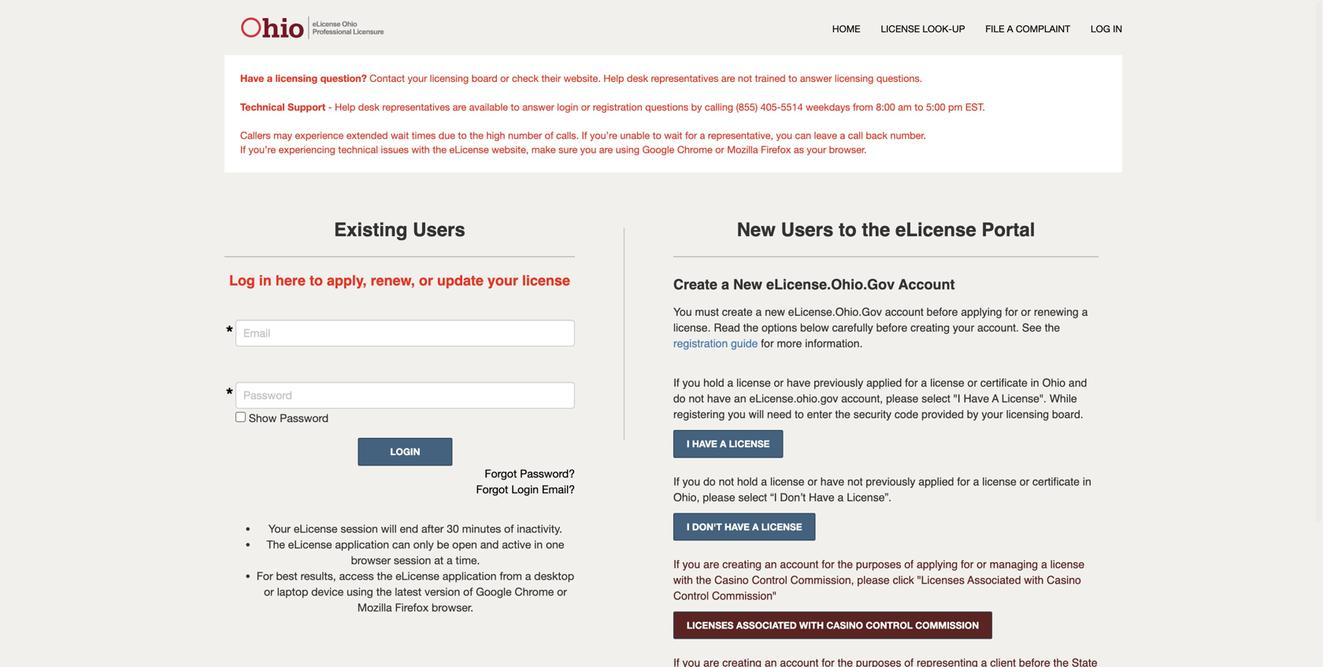 Task type: describe. For each thing, give the bounding box(es) containing it.
in left here
[[259, 272, 272, 289]]

account inside 'if you are creating an account for the purposes of applying for or managing a license with the casino control commission, please click "licenses associated with casino control commission"'
[[780, 558, 819, 571]]

desk inside technical support - help desk representatives are available to answer login or registration questions by calling (855) 405-5514 weekdays from 8:00 am to 5:00 pm est.
[[358, 101, 380, 113]]

to up create a new elicense.ohio.gov account
[[839, 219, 857, 241]]

managing
[[990, 558, 1038, 571]]

help inside "have a licensing question? contact your licensing board or check their website. help desk representatives are not trained to answer licensing questions."
[[604, 72, 624, 84]]

0 vertical spatial before
[[927, 306, 958, 318]]

licenses
[[687, 620, 734, 631]]

control inside button
[[866, 620, 913, 631]]

an inside 'if you are creating an account for the purposes of applying for or managing a license with the casino control commission, please click "licenses associated with casino control commission"'
[[765, 558, 777, 571]]

have inside if you hold a license or have previously applied for a license or certificate in ohio and do not have an elicense.ohio.gov account, please select "i have a license". while registering you will need to enter the security code provided by your licensing board.
[[964, 392, 990, 405]]

0 horizontal spatial session
[[341, 522, 378, 535]]

to right here
[[310, 272, 323, 289]]

file a complaint link
[[986, 22, 1071, 35]]

calling
[[705, 101, 733, 113]]

registration guide link
[[674, 337, 758, 350]]

licensing up support
[[275, 72, 318, 84]]

version
[[425, 585, 460, 598]]

elicense.ohio.gov inside you must create a new elicense.ohio.gov account before applying for or renewing a license. read the options below carefully before creating your account. see the registration guide for more information.
[[788, 306, 882, 318]]

have right don't
[[725, 521, 750, 532]]

to right available
[[511, 101, 520, 113]]

1 horizontal spatial session
[[394, 554, 431, 567]]

number.
[[890, 130, 926, 141]]

i for i don't have a license
[[687, 521, 690, 532]]

are inside technical support - help desk representatives are available to answer login or registration questions by calling (855) 405-5514 weekdays from 8:00 am to 5:00 pm est.
[[453, 101, 467, 113]]

hold inside if you do not hold a license or have not previously applied for a license or certificate in ohio, please select "i don't have a license".
[[737, 475, 758, 488]]

an inside if you hold a license or have previously applied for a license or certificate in ohio and do not have an elicense.ohio.gov account, please select "i have a license". while registering you will need to enter the security code provided by your licensing board.
[[734, 392, 746, 405]]

look-
[[923, 23, 952, 34]]

elicense up account
[[896, 219, 977, 241]]

1 horizontal spatial you're
[[590, 130, 618, 141]]

licensing inside if you hold a license or have previously applied for a license or certificate in ohio and do not have an elicense.ohio.gov account, please select "i have a license". while registering you will need to enter the security code provided by your licensing board.
[[1006, 408, 1049, 421]]

from inside technical support - help desk representatives are available to answer login or registration questions by calling (855) 405-5514 weekdays from 8:00 am to 5:00 pm est.
[[853, 101, 873, 113]]

results,
[[301, 569, 336, 582]]

have up registering at right
[[707, 392, 731, 405]]

to right am
[[915, 101, 924, 113]]

using inside callers may experience extended wait times due to the high number of calls. if you're unable to wait for a representative, you can leave a call back number. if you're experiencing technical issues with the elicense website, make sure you are using google chrome or mozilla firefox as your browser.
[[616, 144, 640, 155]]

new
[[765, 306, 785, 318]]

password?
[[520, 467, 575, 480]]

support
[[288, 101, 326, 113]]

website,
[[492, 144, 529, 155]]

if down callers
[[240, 144, 246, 155]]

you down 5514
[[776, 130, 793, 141]]

callers
[[240, 130, 271, 141]]

hold inside if you hold a license or have previously applied for a license or certificate in ohio and do not have an elicense.ohio.gov account, please select "i have a license". while registering you will need to enter the security code provided by your licensing board.
[[704, 377, 724, 389]]

will inside your elicense session will end after 30 minutes of inactivity. the elicense application can only be open and active in one browser session at a time. for best results, access the elicense application from a desktop or laptop device using the latest version of google chrome or mozilla firefox browser.
[[381, 522, 397, 535]]

1 vertical spatial license
[[729, 439, 770, 450]]

chrome inside your elicense session will end after 30 minutes of inactivity. the elicense application can only be open and active in one browser session at a time. for best results, access the elicense application from a desktop or laptop device using the latest version of google chrome or mozilla firefox browser.
[[515, 585, 554, 598]]

a inside 'if you are creating an account for the purposes of applying for or managing a license with the casino control commission, please click "licenses associated with casino control commission"'
[[1041, 558, 1047, 571]]

if you hold a license or have previously applied for a license or certificate in ohio and do not have an elicense.ohio.gov account, please select "i have a license". while registering you will need to enter the security code provided by your licensing board.
[[674, 377, 1087, 421]]

"licenses
[[917, 574, 965, 586]]

for inside if you do not hold a license or have not previously applied for a license or certificate in ohio, please select "i don't have a license".
[[957, 475, 970, 488]]

the inside if you hold a license or have previously applied for a license or certificate in ohio and do not have an elicense.ohio.gov account, please select "i have a license". while registering you will need to enter the security code provided by your licensing board.
[[835, 408, 851, 421]]

2 horizontal spatial casino
[[1047, 574, 1081, 586]]

below
[[800, 322, 829, 334]]

by inside technical support - help desk representatives are available to answer login or registration questions by calling (855) 405-5514 weekdays from 8:00 am to 5:00 pm est.
[[691, 101, 702, 113]]

existing users
[[334, 219, 465, 241]]

elicense up latest
[[396, 569, 440, 582]]

not down the i have a license button on the right bottom of page
[[719, 475, 734, 488]]

not inside "have a licensing question? contact your licensing board or check their website. help desk representatives are not trained to answer licensing questions."
[[738, 72, 752, 84]]

pm
[[948, 101, 963, 113]]

browser. for your
[[829, 144, 867, 155]]

ohio
[[1043, 377, 1066, 389]]

elicense.ohio.gov
[[750, 392, 838, 405]]

answer inside "have a licensing question? contact your licensing board or check their website. help desk representatives are not trained to answer licensing questions."
[[800, 72, 832, 84]]

security
[[854, 408, 892, 421]]

licensing up weekdays
[[835, 72, 874, 84]]

if for if you are creating an account for the purposes of applying for or managing a license with the casino control commission, please click "licenses associated with casino control commission"
[[674, 558, 680, 571]]

license inside 'if you are creating an account for the purposes of applying for or managing a license with the casino control commission, please click "licenses associated with casino control commission"'
[[1051, 558, 1085, 571]]

open
[[452, 538, 477, 551]]

certificate inside if you do not hold a license or have not previously applied for a license or certificate in ohio, please select "i don't have a license".
[[1033, 475, 1080, 488]]

in
[[1113, 23, 1123, 34]]

firefox inside your elicense session will end after 30 minutes of inactivity. the elicense application can only be open and active in one browser session at a time. for best results, access the elicense application from a desktop or laptop device using the latest version of google chrome or mozilla firefox browser.
[[395, 601, 429, 614]]

1 vertical spatial new
[[733, 276, 763, 293]]

account,
[[842, 392, 883, 405]]

more
[[777, 337, 802, 350]]

forgot password? forgot login email?
[[476, 467, 575, 496]]

select inside if you hold a license or have previously applied for a license or certificate in ohio and do not have an elicense.ohio.gov account, please select "i have a license". while registering you will need to enter the security code provided by your licensing board.
[[922, 392, 951, 405]]

complaint
[[1016, 23, 1071, 34]]

in inside if you hold a license or have previously applied for a license or certificate in ohio and do not have an elicense.ohio.gov account, please select "i have a license". while registering you will need to enter the security code provided by your licensing board.
[[1031, 377, 1039, 389]]

will inside if you hold a license or have previously applied for a license or certificate in ohio and do not have an elicense.ohio.gov account, please select "i have a license". while registering you will need to enter the security code provided by your licensing board.
[[749, 408, 764, 421]]

in inside if you do not hold a license or have not previously applied for a license or certificate in ohio, please select "i don't have a license".
[[1083, 475, 1092, 488]]

0 horizontal spatial application
[[335, 538, 389, 551]]

license.
[[674, 322, 711, 334]]

"i
[[770, 491, 777, 504]]

portal
[[982, 219, 1035, 241]]

update
[[437, 272, 484, 289]]

forgot password? link
[[485, 466, 575, 482]]

latest
[[395, 585, 422, 598]]

1 vertical spatial before
[[876, 322, 908, 334]]

up
[[952, 23, 965, 34]]

board.
[[1052, 408, 1084, 421]]

0 vertical spatial elicense.ohio.gov
[[767, 276, 895, 293]]

create a new elicense.ohio.gov account
[[674, 276, 955, 293]]

provided
[[922, 408, 964, 421]]

your inside you must create a new elicense.ohio.gov account before applying for or renewing a license. read the options below carefully before creating your account. see the registration guide for more information.
[[953, 322, 975, 334]]

(855)
[[736, 101, 758, 113]]

registration inside technical support - help desk representatives are available to answer login or registration questions by calling (855) 405-5514 weekdays from 8:00 am to 5:00 pm est.
[[593, 101, 643, 113]]

can inside your elicense session will end after 30 minutes of inactivity. the elicense application can only be open and active in one browser session at a time. for best results, access the elicense application from a desktop or laptop device using the latest version of google chrome or mozilla firefox browser.
[[392, 538, 410, 551]]

certificate inside if you hold a license or have previously applied for a license or certificate in ohio and do not have an elicense.ohio.gov account, please select "i have a license". while registering you will need to enter the security code provided by your licensing board.
[[981, 377, 1028, 389]]

mozilla inside callers may experience extended wait times due to the high number of calls. if you're unable to wait for a representative, you can leave a call back number. if you're experiencing technical issues with the elicense website, make sure you are using google chrome or mozilla firefox as your browser.
[[727, 144, 758, 155]]

don't
[[780, 491, 806, 504]]

be
[[437, 538, 449, 551]]

i don't have a license button
[[674, 513, 816, 541]]

i have a license
[[687, 439, 770, 450]]

for down options
[[761, 337, 774, 350]]

license look-up link
[[881, 22, 965, 35]]

not up "license"."
[[848, 475, 863, 488]]

while
[[1050, 392, 1077, 405]]

with down managing
[[1024, 574, 1044, 586]]

0 horizontal spatial control
[[674, 590, 709, 602]]

using inside your elicense session will end after 30 minutes of inactivity. the elicense application can only be open and active in one browser session at a time. for best results, access the elicense application from a desktop or laptop device using the latest version of google chrome or mozilla firefox browser.
[[347, 585, 373, 598]]

email
[[243, 327, 270, 340]]

users for new
[[781, 219, 834, 241]]

have up elicense.ohio.gov
[[787, 377, 811, 389]]

0 vertical spatial have
[[240, 72, 264, 84]]

"i
[[954, 392, 961, 405]]

1 horizontal spatial control
[[752, 574, 788, 586]]

log in link
[[1091, 22, 1123, 35]]

associated inside 'if you are creating an account for the purposes of applying for or managing a license with the casino control commission, please click "licenses associated with casino control commission"'
[[968, 574, 1021, 586]]

representative,
[[708, 130, 774, 141]]

and inside if you hold a license or have previously applied for a license or certificate in ohio and do not have an elicense.ohio.gov account, please select "i have a license". while registering you will need to enter the security code provided by your licensing board.
[[1069, 377, 1087, 389]]

5:00
[[926, 101, 946, 113]]

0 horizontal spatial casino
[[715, 574, 749, 586]]

to right unable
[[653, 130, 662, 141]]

board
[[472, 72, 498, 84]]

casino inside button
[[827, 620, 863, 631]]

applying inside 'if you are creating an account for the purposes of applying for or managing a license with the casino control commission, please click "licenses associated with casino control commission"'
[[917, 558, 958, 571]]

times
[[412, 130, 436, 141]]

mozilla inside your elicense session will end after 30 minutes of inactivity. the elicense application can only be open and active in one browser session at a time. for best results, access the elicense application from a desktop or laptop device using the latest version of google chrome or mozilla firefox browser.
[[358, 601, 392, 614]]

your elicense session will end after 30 minutes of inactivity. the elicense application can only be open and active in one browser session at a time. for best results, access the elicense application from a desktop or laptop device using the latest version of google chrome or mozilla firefox browser.
[[257, 522, 574, 614]]

of right version
[[463, 585, 473, 598]]

licensing left "board"
[[430, 72, 469, 84]]

time.
[[456, 554, 480, 567]]

laptop
[[277, 585, 308, 598]]

for up account.
[[1005, 306, 1018, 318]]

issues
[[381, 144, 409, 155]]

active
[[502, 538, 531, 551]]

code
[[895, 408, 919, 421]]

in inside your elicense session will end after 30 minutes of inactivity. the elicense application can only be open and active in one browser session at a time. for best results, access the elicense application from a desktop or laptop device using the latest version of google chrome or mozilla firefox browser.
[[534, 538, 543, 551]]

account inside you must create a new elicense.ohio.gov account before applying for or renewing a license. read the options below carefully before creating your account. see the registration guide for more information.
[[885, 306, 924, 318]]

or inside technical support - help desk representatives are available to answer login or registration questions by calling (855) 405-5514 weekdays from 8:00 am to 5:00 pm est.
[[581, 101, 590, 113]]

may
[[274, 130, 292, 141]]

one
[[546, 538, 564, 551]]

login
[[557, 101, 578, 113]]

inactivity.
[[517, 522, 562, 535]]

the
[[267, 538, 285, 551]]

their
[[542, 72, 561, 84]]

renew,
[[371, 272, 415, 289]]

license".
[[847, 491, 892, 504]]

you right sure
[[580, 144, 597, 155]]

or inside "have a licensing question? contact your licensing board or check their website. help desk representatives are not trained to answer licensing questions."
[[500, 72, 509, 84]]

i have a license button
[[674, 430, 783, 458]]

you inside if you do not hold a license or have not previously applied for a license or certificate in ohio, please select "i don't have a license".
[[683, 475, 700, 488]]

est.
[[966, 101, 985, 113]]

show
[[249, 412, 277, 425]]

0 vertical spatial new
[[737, 219, 776, 241]]

1 vertical spatial forgot
[[476, 483, 508, 496]]

chrome inside callers may experience extended wait times due to the high number of calls. if you're unable to wait for a representative, you can leave a call back number. if you're experiencing technical issues with the elicense website, make sure you are using google chrome or mozilla firefox as your browser.
[[677, 144, 713, 155]]

0 vertical spatial password
[[243, 389, 292, 402]]

5514
[[781, 101, 803, 113]]

sure
[[559, 144, 578, 155]]

new users to the elicense portal
[[737, 219, 1035, 241]]

google inside your elicense session will end after 30 minutes of inactivity. the elicense application can only be open and active in one browser session at a time. for best results, access the elicense application from a desktop or laptop device using the latest version of google chrome or mozilla firefox browser.
[[476, 585, 512, 598]]

users for existing
[[413, 219, 465, 241]]

elicense right "your"
[[294, 522, 338, 535]]

browser. for firefox
[[432, 601, 474, 614]]

you up i have a license
[[728, 408, 746, 421]]

Email text field
[[236, 320, 575, 347]]

don't
[[692, 521, 722, 532]]

Password password field
[[236, 382, 575, 409]]



Task type: locate. For each thing, give the bounding box(es) containing it.
0 horizontal spatial will
[[381, 522, 397, 535]]

before right 'carefully'
[[876, 322, 908, 334]]

account
[[885, 306, 924, 318], [780, 558, 819, 571]]

firefox inside callers may experience extended wait times due to the high number of calls. if you're unable to wait for a representative, you can leave a call back number. if you're experiencing technical issues with the elicense website, make sure you are using google chrome or mozilla firefox as your browser.
[[761, 144, 791, 155]]

with
[[412, 144, 430, 155], [674, 574, 693, 586], [1024, 574, 1044, 586], [799, 620, 824, 631]]

have inside if you do not hold a license or have not previously applied for a license or certificate in ohio, please select "i don't have a license".
[[809, 491, 835, 504]]

answer left login
[[522, 101, 554, 113]]

your
[[269, 522, 291, 535]]

i down registering at right
[[687, 439, 690, 450]]

0 horizontal spatial representatives
[[382, 101, 450, 113]]

do
[[674, 392, 686, 405], [704, 475, 716, 488]]

your inside "have a licensing question? contact your licensing board or check their website. help desk representatives are not trained to answer licensing questions."
[[408, 72, 427, 84]]

previously up the account,
[[814, 377, 864, 389]]

end
[[400, 522, 418, 535]]

or inside callers may experience extended wait times due to the high number of calls. if you're unable to wait for a representative, you can leave a call back number. if you're experiencing technical issues with the elicense website, make sure you are using google chrome or mozilla firefox as your browser.
[[715, 144, 724, 155]]

1 vertical spatial mozilla
[[358, 601, 392, 614]]

1 vertical spatial using
[[347, 585, 373, 598]]

if inside if you hold a license or have previously applied for a license or certificate in ohio and do not have an elicense.ohio.gov account, please select "i have a license". while registering you will need to enter the security code provided by your licensing board.
[[674, 377, 680, 389]]

0 vertical spatial forgot
[[485, 467, 517, 480]]

0 horizontal spatial using
[[347, 585, 373, 598]]

are inside callers may experience extended wait times due to the high number of calls. if you're unable to wait for a representative, you can leave a call back number. if you're experiencing technical issues with the elicense website, make sure you are using google chrome or mozilla firefox as your browser.
[[599, 144, 613, 155]]

0 vertical spatial applied
[[867, 377, 902, 389]]

have inside if you do not hold a license or have not previously applied for a license or certificate in ohio, please select "i don't have a license".
[[821, 475, 845, 488]]

with inside callers may experience extended wait times due to the high number of calls. if you're unable to wait for a representative, you can leave a call back number. if you're experiencing technical issues with the elicense website, make sure you are using google chrome or mozilla firefox as your browser.
[[412, 144, 430, 155]]

help
[[604, 72, 624, 84], [335, 101, 356, 113]]

and inside your elicense session will end after 30 minutes of inactivity. the elicense application can only be open and active in one browser session at a time. for best results, access the elicense application from a desktop or laptop device using the latest version of google chrome or mozilla firefox browser.
[[480, 538, 499, 551]]

license left look-
[[881, 23, 920, 34]]

you up the ohio,
[[683, 475, 700, 488]]

registration
[[593, 101, 643, 113], [674, 337, 728, 350]]

desktop
[[534, 569, 574, 582]]

for
[[257, 569, 273, 582]]

1 horizontal spatial casino
[[827, 620, 863, 631]]

license
[[881, 23, 920, 34], [729, 439, 770, 450], [762, 521, 802, 532]]

of up the "click"
[[905, 558, 914, 571]]

None button
[[358, 438, 453, 466]]

in down inactivity. at left bottom
[[534, 538, 543, 551]]

0 horizontal spatial certificate
[[981, 377, 1028, 389]]

users up update
[[413, 219, 465, 241]]

1 horizontal spatial registration
[[674, 337, 728, 350]]

1 vertical spatial password
[[280, 412, 329, 425]]

elicense inside callers may experience extended wait times due to the high number of calls. if you're unable to wait for a representative, you can leave a call back number. if you're experiencing technical issues with the elicense website, make sure you are using google chrome or mozilla firefox as your browser.
[[449, 144, 489, 155]]

0 vertical spatial applying
[[961, 306, 1002, 318]]

are inside 'if you are creating an account for the purposes of applying for or managing a license with the casino control commission, please click "licenses associated with casino control commission"'
[[704, 558, 719, 571]]

home link
[[833, 22, 861, 35]]

0 horizontal spatial wait
[[391, 130, 409, 141]]

1 horizontal spatial using
[[616, 144, 640, 155]]

0 vertical spatial you're
[[590, 130, 618, 141]]

1 users from the left
[[413, 219, 465, 241]]

applied inside if you do not hold a license or have not previously applied for a license or certificate in ohio, please select "i don't have a license".
[[919, 475, 954, 488]]

0 vertical spatial previously
[[814, 377, 864, 389]]

1 vertical spatial google
[[476, 585, 512, 598]]

have up "technical" at left
[[240, 72, 264, 84]]

in down board.
[[1083, 475, 1092, 488]]

you're down technical support - help desk representatives are available to answer login or registration questions by calling (855) 405-5514 weekdays from 8:00 am to 5:00 pm est.
[[590, 130, 618, 141]]

mozilla down representative, on the right
[[727, 144, 758, 155]]

browser.
[[829, 144, 867, 155], [432, 601, 474, 614]]

browser. down version
[[432, 601, 474, 614]]

0 vertical spatial registration
[[593, 101, 643, 113]]

representatives inside technical support - help desk representatives are available to answer login or registration questions by calling (855) 405-5514 weekdays from 8:00 am to 5:00 pm est.
[[382, 101, 450, 113]]

for up code
[[905, 377, 918, 389]]

associated inside licenses associated with casino control commission button
[[736, 620, 797, 631]]

0 horizontal spatial account
[[780, 558, 819, 571]]

0 horizontal spatial can
[[392, 538, 410, 551]]

browser. inside callers may experience extended wait times due to the high number of calls. if you're unable to wait for a representative, you can leave a call back number. if you're experiencing technical issues with the elicense website, make sure you are using google chrome or mozilla firefox as your browser.
[[829, 144, 867, 155]]

you
[[674, 306, 692, 318]]

google down time.
[[476, 585, 512, 598]]

to inside "have a licensing question? contact your licensing board or check their website. help desk representatives are not trained to answer licensing questions."
[[789, 72, 797, 84]]

if for if you hold a license or have previously applied for a license or certificate in ohio and do not have an elicense.ohio.gov account, please select "i have a license". while registering you will need to enter the security code provided by your licensing board.
[[674, 377, 680, 389]]

0 vertical spatial control
[[752, 574, 788, 586]]

extended
[[347, 130, 388, 141]]

405-
[[761, 101, 781, 113]]

will left end
[[381, 522, 397, 535]]

do inside if you hold a license or have previously applied for a license or certificate in ohio and do not have an elicense.ohio.gov account, please select "i have a license". while registering you will need to enter the security code provided by your licensing board.
[[674, 392, 686, 405]]

a
[[1007, 23, 1013, 34], [267, 72, 273, 84], [700, 130, 705, 141], [840, 130, 845, 141], [722, 276, 729, 293], [756, 306, 762, 318], [1082, 306, 1088, 318], [727, 377, 734, 389], [921, 377, 927, 389], [720, 439, 727, 450], [761, 475, 767, 488], [973, 475, 979, 488], [838, 491, 844, 504], [752, 521, 759, 532], [447, 554, 453, 567], [1041, 558, 1047, 571], [525, 569, 531, 582]]

with down times
[[412, 144, 430, 155]]

applied inside if you hold a license or have previously applied for a license or certificate in ohio and do not have an elicense.ohio.gov account, please select "i have a license". while registering you will need to enter the security code provided by your licensing board.
[[867, 377, 902, 389]]

google
[[642, 144, 675, 155], [476, 585, 512, 598]]

please inside if you do not hold a license or have not previously applied for a license or certificate in ohio, please select "i don't have a license".
[[703, 491, 735, 504]]

0 vertical spatial account
[[885, 306, 924, 318]]

to right due
[[458, 130, 467, 141]]

log in here to apply, renew, or update your license
[[229, 272, 570, 289]]

0 vertical spatial associated
[[968, 574, 1021, 586]]

options
[[762, 322, 797, 334]]

0 vertical spatial session
[[341, 522, 378, 535]]

and up while
[[1069, 377, 1087, 389]]

or inside 'if you are creating an account for the purposes of applying for or managing a license with the casino control commission, please click "licenses associated with casino control commission"'
[[977, 558, 987, 571]]

1 vertical spatial chrome
[[515, 585, 554, 598]]

0 horizontal spatial browser.
[[432, 601, 474, 614]]

1 i from the top
[[687, 439, 690, 450]]

1 horizontal spatial can
[[795, 130, 811, 141]]

with inside button
[[799, 620, 824, 631]]

browser. inside your elicense session will end after 30 minutes of inactivity. the elicense application can only be open and active in one browser session at a time. for best results, access the elicense application from a desktop or laptop device using the latest version of google chrome or mozilla firefox browser.
[[432, 601, 474, 614]]

0 vertical spatial do
[[674, 392, 686, 405]]

1 vertical spatial hold
[[737, 475, 758, 488]]

previously inside if you hold a license or have previously applied for a license or certificate in ohio and do not have an elicense.ohio.gov account, please select "i have a license". while registering you will need to enter the security code provided by your licensing board.
[[814, 377, 864, 389]]

0 vertical spatial log
[[1091, 23, 1111, 34]]

answer inside technical support - help desk representatives are available to answer login or registration questions by calling (855) 405-5514 weekdays from 8:00 am to 5:00 pm est.
[[522, 101, 554, 113]]

1 horizontal spatial answer
[[800, 72, 832, 84]]

log left here
[[229, 272, 255, 289]]

answer
[[800, 72, 832, 84], [522, 101, 554, 113]]

30
[[447, 522, 459, 535]]

representatives inside "have a licensing question? contact your licensing board or check their website. help desk representatives are not trained to answer licensing questions."
[[651, 72, 719, 84]]

1 vertical spatial associated
[[736, 620, 797, 631]]

calls.
[[556, 130, 579, 141]]

are
[[722, 72, 735, 84], [453, 101, 467, 113], [599, 144, 613, 155], [704, 558, 719, 571]]

help inside technical support - help desk representatives are available to answer login or registration questions by calling (855) 405-5514 weekdays from 8:00 am to 5:00 pm est.
[[335, 101, 356, 113]]

0 vertical spatial certificate
[[981, 377, 1028, 389]]

0 horizontal spatial and
[[480, 538, 499, 551]]

1 horizontal spatial applied
[[919, 475, 954, 488]]

make
[[532, 144, 556, 155]]

2 vertical spatial have
[[809, 491, 835, 504]]

you're down callers
[[249, 144, 276, 155]]

certificate down board.
[[1033, 475, 1080, 488]]

0 vertical spatial will
[[749, 408, 764, 421]]

from inside your elicense session will end after 30 minutes of inactivity. the elicense application can only be open and active in one browser session at a time. for best results, access the elicense application from a desktop or laptop device using the latest version of google chrome or mozilla firefox browser.
[[500, 569, 522, 582]]

can inside callers may experience extended wait times due to the high number of calls. if you're unable to wait for a representative, you can leave a call back number. if you're experiencing technical issues with the elicense website, make sure you are using google chrome or mozilla firefox as your browser.
[[795, 130, 811, 141]]

2 vertical spatial control
[[866, 620, 913, 631]]

hold up registering at right
[[704, 377, 724, 389]]

leave
[[814, 130, 837, 141]]

are up "calling"
[[722, 72, 735, 84]]

applying inside you must create a new elicense.ohio.gov account before applying for or renewing a license. read the options below carefully before creating your account. see the registration guide for more information.
[[961, 306, 1002, 318]]

or inside you must create a new elicense.ohio.gov account before applying for or renewing a license. read the options below carefully before creating your account. see the registration guide for more information.
[[1021, 306, 1031, 318]]

if right calls.
[[582, 130, 587, 141]]

have down enter
[[821, 475, 845, 488]]

file
[[986, 23, 1005, 34]]

1 horizontal spatial firefox
[[761, 144, 791, 155]]

users up create a new elicense.ohio.gov account
[[781, 219, 834, 241]]

-
[[328, 101, 332, 113]]

1 horizontal spatial users
[[781, 219, 834, 241]]

desk up technical support - help desk representatives are available to answer login or registration questions by calling (855) 405-5514 weekdays from 8:00 am to 5:00 pm est.
[[627, 72, 648, 84]]

applying up account.
[[961, 306, 1002, 318]]

before down account
[[927, 306, 958, 318]]

0 horizontal spatial answer
[[522, 101, 554, 113]]

0 horizontal spatial previously
[[814, 377, 864, 389]]

1 vertical spatial representatives
[[382, 101, 450, 113]]

before
[[927, 306, 958, 318], [876, 322, 908, 334]]

for up "licenses
[[961, 558, 974, 571]]

select left "i
[[738, 491, 767, 504]]

0 vertical spatial using
[[616, 144, 640, 155]]

guide
[[731, 337, 758, 350]]

1 horizontal spatial mozilla
[[727, 144, 758, 155]]

in left the ohio
[[1031, 377, 1039, 389]]

session
[[341, 522, 378, 535], [394, 554, 431, 567]]

to inside if you hold a license or have previously applied for a license or certificate in ohio and do not have an elicense.ohio.gov account, please select "i have a license". while registering you will need to enter the security code provided by your licensing board.
[[795, 408, 804, 421]]

email?
[[542, 483, 575, 496]]

1 vertical spatial from
[[500, 569, 522, 582]]

commission
[[916, 620, 979, 631]]

only
[[413, 538, 434, 551]]

for inside if you hold a license or have previously applied for a license or certificate in ohio and do not have an elicense.ohio.gov account, please select "i have a license". while registering you will need to enter the security code provided by your licensing board.
[[905, 377, 918, 389]]

desk inside "have a licensing question? contact your licensing board or check their website. help desk representatives are not trained to answer licensing questions."
[[627, 72, 648, 84]]

back
[[866, 130, 888, 141]]

for inside callers may experience extended wait times due to the high number of calls. if you're unable to wait for a representative, you can leave a call back number. if you're experiencing technical issues with the elicense website, make sure you are using google chrome or mozilla firefox as your browser.
[[685, 130, 697, 141]]

call
[[848, 130, 863, 141]]

application down time.
[[443, 569, 497, 582]]

1 vertical spatial help
[[335, 101, 356, 113]]

0 horizontal spatial by
[[691, 101, 702, 113]]

0 vertical spatial by
[[691, 101, 702, 113]]

licenses associated with casino control commission button
[[674, 612, 993, 639]]

have left a
[[964, 392, 990, 405]]

if up the ohio,
[[674, 475, 680, 488]]

1 vertical spatial please
[[703, 491, 735, 504]]

for
[[685, 130, 697, 141], [1005, 306, 1018, 318], [761, 337, 774, 350], [905, 377, 918, 389], [957, 475, 970, 488], [822, 558, 835, 571], [961, 558, 974, 571]]

new
[[737, 219, 776, 241], [733, 276, 763, 293]]

2 i from the top
[[687, 521, 690, 532]]

control down 'if you are creating an account for the purposes of applying for or managing a license with the casino control commission, please click "licenses associated with casino control commission"'
[[866, 620, 913, 631]]

0 horizontal spatial firefox
[[395, 601, 429, 614]]

please inside 'if you are creating an account for the purposes of applying for or managing a license with the casino control commission, please click "licenses associated with casino control commission"'
[[857, 574, 890, 586]]

control up commission"
[[752, 574, 788, 586]]

control up licenses
[[674, 590, 709, 602]]

website.
[[564, 72, 601, 84]]

0 horizontal spatial creating
[[723, 558, 762, 571]]

with down commission,
[[799, 620, 824, 631]]

registering
[[674, 408, 725, 421]]

not
[[738, 72, 752, 84], [689, 392, 704, 405], [719, 475, 734, 488], [848, 475, 863, 488]]

help up technical support - help desk representatives are available to answer login or registration questions by calling (855) 405-5514 weekdays from 8:00 am to 5:00 pm est.
[[604, 72, 624, 84]]

of up active
[[504, 522, 514, 535]]

1 vertical spatial registration
[[674, 337, 728, 350]]

1 vertical spatial elicense.ohio.gov
[[788, 306, 882, 318]]

do inside if you do not hold a license or have not previously applied for a license or certificate in ohio, please select "i don't have a license".
[[704, 475, 716, 488]]

you
[[776, 130, 793, 141], [580, 144, 597, 155], [683, 377, 700, 389], [728, 408, 746, 421], [683, 475, 700, 488], [683, 558, 700, 571]]

representatives
[[651, 72, 719, 84], [382, 101, 450, 113]]

i for i have a license
[[687, 439, 690, 450]]

password right show
[[280, 412, 329, 425]]

you inside 'if you are creating an account for the purposes of applying for or managing a license with the casino control commission, please click "licenses associated with casino control commission"'
[[683, 558, 700, 571]]

2 horizontal spatial control
[[866, 620, 913, 631]]

0 vertical spatial firefox
[[761, 144, 791, 155]]

browser. down call
[[829, 144, 867, 155]]

of inside 'if you are creating an account for the purposes of applying for or managing a license with the casino control commission, please click "licenses associated with casino control commission"'
[[905, 558, 914, 571]]

number
[[508, 130, 542, 141]]

are right sure
[[599, 144, 613, 155]]

need
[[767, 408, 792, 421]]

ohio,
[[674, 491, 700, 504]]

your inside if you hold a license or have previously applied for a license or certificate in ohio and do not have an elicense.ohio.gov account, please select "i have a license". while registering you will need to enter the security code provided by your licensing board.
[[982, 408, 1003, 421]]

not inside if you hold a license or have previously applied for a license or certificate in ohio and do not have an elicense.ohio.gov account, please select "i have a license". while registering you will need to enter the security code provided by your licensing board.
[[689, 392, 704, 405]]

mozilla down access on the bottom of page
[[358, 601, 392, 614]]

0 vertical spatial from
[[853, 101, 873, 113]]

0 vertical spatial i
[[687, 439, 690, 450]]

if you are creating an account for the purposes of applying for or managing a license with the casino control commission, please click "licenses associated with casino control commission"
[[674, 558, 1085, 602]]

representatives up times
[[382, 101, 450, 113]]

your right contact
[[408, 72, 427, 84]]

have a licensing question? contact your licensing board or check their website. help desk representatives are not trained to answer licensing questions.
[[240, 72, 923, 84]]

creating inside 'if you are creating an account for the purposes of applying for or managing a license with the casino control commission, please click "licenses associated with casino control commission"'
[[723, 558, 762, 571]]

0 horizontal spatial users
[[413, 219, 465, 241]]

1 horizontal spatial chrome
[[677, 144, 713, 155]]

chrome down representative, on the right
[[677, 144, 713, 155]]

0 vertical spatial chrome
[[677, 144, 713, 155]]

0 horizontal spatial do
[[674, 392, 686, 405]]

applying up "licenses
[[917, 558, 958, 571]]

for up commission,
[[822, 558, 835, 571]]

1 vertical spatial log
[[229, 272, 255, 289]]

1 wait from the left
[[391, 130, 409, 141]]

account down account
[[885, 306, 924, 318]]

creating up commission"
[[723, 558, 762, 571]]

in
[[259, 272, 272, 289], [1031, 377, 1039, 389], [1083, 475, 1092, 488], [534, 538, 543, 551]]

are inside "have a licensing question? contact your licensing board or check their website. help desk representatives are not trained to answer licensing questions."
[[722, 72, 735, 84]]

8:00
[[876, 101, 895, 113]]

to right the "trained"
[[789, 72, 797, 84]]

wait down questions
[[664, 130, 683, 141]]

have
[[787, 377, 811, 389], [707, 392, 731, 405], [692, 439, 717, 450], [821, 475, 845, 488], [725, 521, 750, 532]]

1 vertical spatial previously
[[866, 475, 916, 488]]

previously
[[814, 377, 864, 389], [866, 475, 916, 488]]

have right 'don't'
[[809, 491, 835, 504]]

hold
[[704, 377, 724, 389], [737, 475, 758, 488]]

1 horizontal spatial help
[[604, 72, 624, 84]]

by inside if you hold a license or have previously applied for a license or certificate in ohio and do not have an elicense.ohio.gov account, please select "i have a license". while registering you will need to enter the security code provided by your licensing board.
[[967, 408, 979, 421]]

1 horizontal spatial wait
[[664, 130, 683, 141]]

None checkbox
[[236, 412, 246, 422]]

0 horizontal spatial associated
[[736, 620, 797, 631]]

0 horizontal spatial chrome
[[515, 585, 554, 598]]

1 horizontal spatial from
[[853, 101, 873, 113]]

have down registering at right
[[692, 439, 717, 450]]

1 vertical spatial do
[[704, 475, 716, 488]]

device
[[311, 585, 344, 598]]

here
[[276, 272, 306, 289]]

you down don't
[[683, 558, 700, 571]]

1 horizontal spatial previously
[[866, 475, 916, 488]]

0 vertical spatial an
[[734, 392, 746, 405]]

carefully
[[832, 322, 873, 334]]

0 horizontal spatial you're
[[249, 144, 276, 155]]

1 horizontal spatial certificate
[[1033, 475, 1080, 488]]

application up "browser"
[[335, 538, 389, 551]]

available
[[469, 101, 508, 113]]

0 horizontal spatial mozilla
[[358, 601, 392, 614]]

google inside callers may experience extended wait times due to the high number of calls. if you're unable to wait for a representative, you can leave a call back number. if you're experiencing technical issues with the elicense website, make sure you are using google chrome or mozilla firefox as your browser.
[[642, 144, 675, 155]]

your right update
[[488, 272, 518, 289]]

1 vertical spatial desk
[[358, 101, 380, 113]]

elicense ohio professional licensure image
[[236, 16, 393, 39]]

0 horizontal spatial select
[[738, 491, 767, 504]]

can down end
[[392, 538, 410, 551]]

1 horizontal spatial before
[[927, 306, 958, 318]]

log in
[[1091, 23, 1123, 34]]

help right -
[[335, 101, 356, 113]]

previously inside if you do not hold a license or have not previously applied for a license or certificate in ohio, please select "i don't have a license".
[[866, 475, 916, 488]]

answer up weekdays
[[800, 72, 832, 84]]

you up registering at right
[[683, 377, 700, 389]]

0 horizontal spatial google
[[476, 585, 512, 598]]

if inside if you do not hold a license or have not previously applied for a license or certificate in ohio, please select "i don't have a license".
[[674, 475, 680, 488]]

0 vertical spatial license
[[881, 23, 920, 34]]

select up provided
[[922, 392, 951, 405]]

of inside callers may experience extended wait times due to the high number of calls. if you're unable to wait for a representative, you can leave a call back number. if you're experiencing technical issues with the elicense website, make sure you are using google chrome or mozilla firefox as your browser.
[[545, 130, 554, 141]]

elicense up results,
[[288, 538, 332, 551]]

after
[[422, 522, 444, 535]]

read
[[714, 322, 740, 334]]

forgot up login
[[485, 467, 517, 480]]

creating down account
[[911, 322, 950, 334]]

check
[[512, 72, 539, 84]]

1 vertical spatial have
[[964, 392, 990, 405]]

registration inside you must create a new elicense.ohio.gov account before applying for or renewing a license. read the options below carefully before creating your account. see the registration guide for more information.
[[674, 337, 728, 350]]

have
[[240, 72, 264, 84], [964, 392, 990, 405], [809, 491, 835, 504]]

licensing down license".
[[1006, 408, 1049, 421]]

to
[[789, 72, 797, 84], [511, 101, 520, 113], [915, 101, 924, 113], [458, 130, 467, 141], [653, 130, 662, 141], [839, 219, 857, 241], [310, 272, 323, 289], [795, 408, 804, 421]]

an up commission"
[[765, 558, 777, 571]]

1 horizontal spatial and
[[1069, 377, 1087, 389]]

for down questions
[[685, 130, 697, 141]]

elicense.ohio.gov up 'carefully'
[[788, 306, 882, 318]]

control
[[752, 574, 788, 586], [674, 590, 709, 602], [866, 620, 913, 631]]

users
[[413, 219, 465, 241], [781, 219, 834, 241]]

google down unable
[[642, 144, 675, 155]]

can up as
[[795, 130, 811, 141]]

chrome down desktop
[[515, 585, 554, 598]]

best
[[276, 569, 298, 582]]

using down access on the bottom of page
[[347, 585, 373, 598]]

0 vertical spatial can
[[795, 130, 811, 141]]

as
[[794, 144, 804, 155]]

at
[[434, 554, 444, 567]]

account up commission,
[[780, 558, 819, 571]]

1 horizontal spatial google
[[642, 144, 675, 155]]

using down unable
[[616, 144, 640, 155]]

1 horizontal spatial representatives
[[651, 72, 719, 84]]

not left the "trained"
[[738, 72, 752, 84]]

your inside callers may experience extended wait times due to the high number of calls. if you're unable to wait for a representative, you can leave a call back number. if you're experiencing technical issues with the elicense website, make sure you are using google chrome or mozilla firefox as your browser.
[[807, 144, 826, 155]]

question?
[[320, 72, 367, 84]]

1 vertical spatial an
[[765, 558, 777, 571]]

licensing
[[275, 72, 318, 84], [430, 72, 469, 84], [835, 72, 874, 84], [1006, 408, 1049, 421]]

2 users from the left
[[781, 219, 834, 241]]

of up the make
[[545, 130, 554, 141]]

2 wait from the left
[[664, 130, 683, 141]]

file a complaint
[[986, 23, 1071, 34]]

commission"
[[712, 590, 777, 602]]

1 horizontal spatial creating
[[911, 322, 950, 334]]

if for if you do not hold a license or have not previously applied for a license or certificate in ohio, please select "i don't have a license".
[[674, 475, 680, 488]]

0 horizontal spatial applied
[[867, 377, 902, 389]]

technical
[[240, 101, 285, 113]]

please up don't
[[703, 491, 735, 504]]

with up licenses
[[674, 574, 693, 586]]

1 horizontal spatial do
[[704, 475, 716, 488]]

1 horizontal spatial applying
[[961, 306, 1002, 318]]

0 vertical spatial browser.
[[829, 144, 867, 155]]

if inside 'if you are creating an account for the purposes of applying for or managing a license with the casino control commission, please click "licenses associated with casino control commission"'
[[674, 558, 680, 571]]

if down the ohio,
[[674, 558, 680, 571]]

log for log in
[[1091, 23, 1111, 34]]

please inside if you hold a license or have previously applied for a license or certificate in ohio and do not have an elicense.ohio.gov account, please select "i have a license". while registering you will need to enter the security code provided by your licensing board.
[[886, 392, 919, 405]]

log for log in here to apply, renew, or update your license
[[229, 272, 255, 289]]

associated down commission"
[[736, 620, 797, 631]]

creating inside you must create a new elicense.ohio.gov account before applying for or renewing a license. read the options below carefully before creating your account. see the registration guide for more information.
[[911, 322, 950, 334]]

2 vertical spatial license
[[762, 521, 802, 532]]

click
[[893, 574, 914, 586]]

1 horizontal spatial application
[[443, 569, 497, 582]]

0 horizontal spatial log
[[229, 272, 255, 289]]

not up registering at right
[[689, 392, 704, 405]]

account
[[899, 276, 955, 293]]

select inside if you do not hold a license or have not previously applied for a license or certificate in ohio, please select "i don't have a license".
[[738, 491, 767, 504]]



Task type: vqa. For each thing, say whether or not it's contained in the screenshot.
leftmost Type
no



